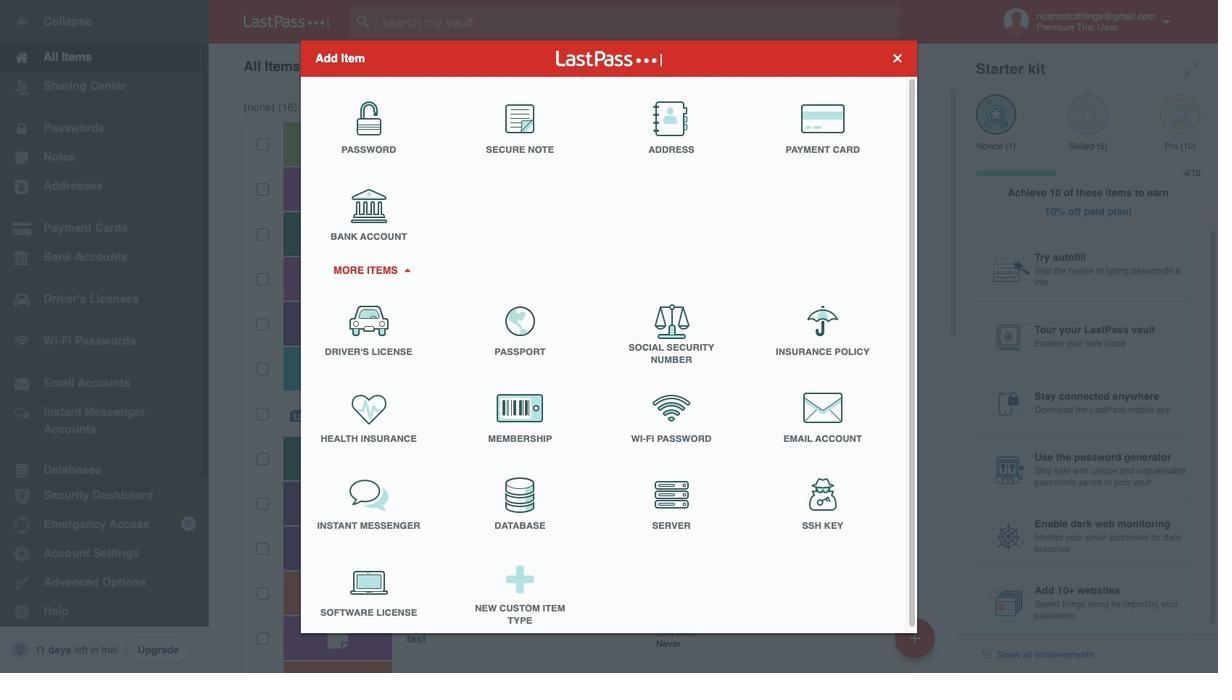 Task type: vqa. For each thing, say whether or not it's contained in the screenshot.
text field
no



Task type: locate. For each thing, give the bounding box(es) containing it.
vault options navigation
[[209, 44, 958, 87]]

lastpass image
[[244, 15, 329, 28]]

new item navigation
[[890, 614, 944, 674]]

dialog
[[301, 40, 917, 638]]

new item image
[[910, 633, 920, 643]]

caret right image
[[402, 268, 412, 272]]



Task type: describe. For each thing, give the bounding box(es) containing it.
search my vault text field
[[349, 6, 929, 38]]

Search search field
[[349, 6, 929, 38]]

main navigation navigation
[[0, 0, 209, 674]]



